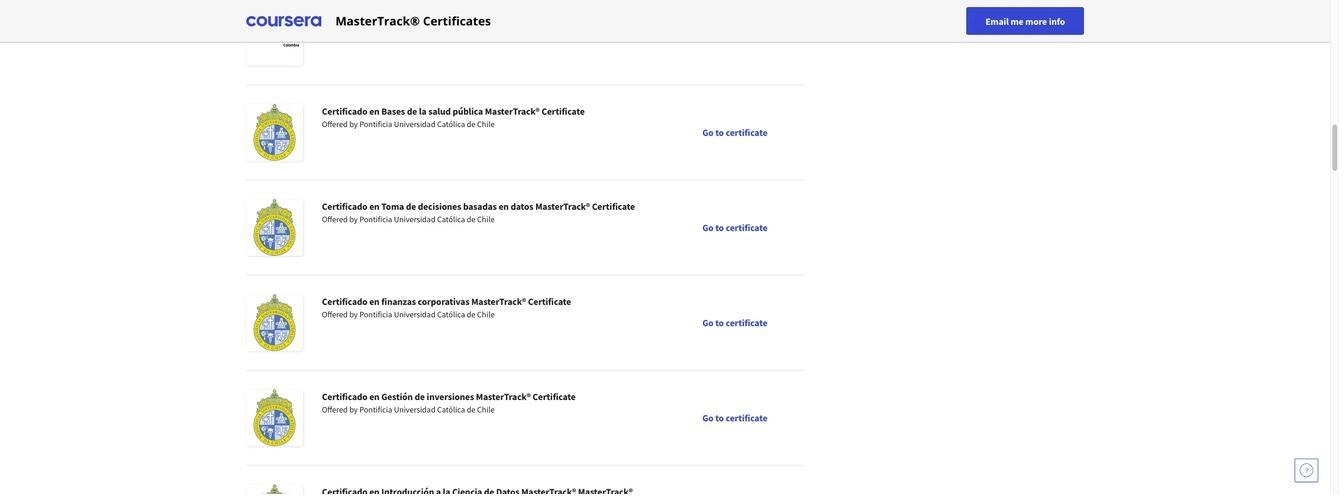 Task type: vqa. For each thing, say whether or not it's contained in the screenshot.
I in the the "I directly applied the concepts and skills I learned from my courses to an exciting new project at work."
no



Task type: describe. For each thing, give the bounding box(es) containing it.
mastertrack® inside certificado en gestión de inversiones mastertrack® certificate offered by pontificia universidad católica de chile
[[476, 391, 531, 403]]

introducción
[[322, 10, 375, 22]]

more
[[1026, 15, 1047, 27]]

certificate for certificado en finanzas corporativas mastertrack® certificate
[[726, 317, 768, 329]]

certificate inside certificado en finanzas corporativas mastertrack® certificate offered by pontificia universidad católica de chile
[[528, 296, 571, 308]]

by inside certificado en toma de decisiones basadas en datos mastertrack® certificate offered by pontificia universidad católica de chile
[[349, 214, 358, 225]]

mastertrack® inside "introducción a la inteligencia artificial mastertrack® certificate offered by universidad de los andes"
[[480, 10, 535, 22]]

en for decisiones
[[369, 201, 380, 213]]

inversiones
[[427, 391, 474, 403]]

coursera image
[[246, 12, 321, 30]]

a
[[377, 10, 382, 22]]

by inside certificado en gestión de inversiones mastertrack® certificate offered by pontificia universidad católica de chile
[[349, 405, 358, 416]]

offered inside certificado en finanzas corporativas mastertrack® certificate offered by pontificia universidad católica de chile
[[322, 310, 348, 320]]

andes
[[425, 24, 446, 34]]

chile inside certificado en gestión de inversiones mastertrack® certificate offered by pontificia universidad católica de chile
[[477, 405, 495, 416]]

certificate inside "introducción a la inteligencia artificial mastertrack® certificate offered by universidad de los andes"
[[537, 10, 580, 22]]

certificate for certificado en gestión de inversiones mastertrack® certificate
[[726, 413, 768, 424]]

universidad inside certificado en finanzas corporativas mastertrack® certificate offered by pontificia universidad católica de chile
[[394, 310, 436, 320]]

universidad inside certificado en gestión de inversiones mastertrack® certificate offered by pontificia universidad católica de chile
[[394, 405, 436, 416]]

de right gestión
[[415, 391, 425, 403]]

go for introducción a la inteligencia artificial mastertrack® certificate
[[703, 31, 714, 43]]

corporativas
[[418, 296, 470, 308]]

to for certificado en toma de decisiones basadas en datos mastertrack® certificate
[[716, 222, 724, 234]]

pontificia inside certificado en gestión de inversiones mastertrack® certificate offered by pontificia universidad católica de chile
[[360, 405, 392, 416]]

católica inside certificado en bases de la salud pública mastertrack® certificate offered by pontificia universidad católica de chile
[[437, 119, 465, 130]]

offered inside "introducción a la inteligencia artificial mastertrack® certificate offered by universidad de los andes"
[[322, 24, 348, 34]]

en for la
[[369, 105, 380, 117]]

católica inside certificado en finanzas corporativas mastertrack® certificate offered by pontificia universidad católica de chile
[[437, 310, 465, 320]]

certificado for certificado en bases de la salud pública mastertrack® certificate
[[322, 105, 368, 117]]

go for certificado en gestión de inversiones mastertrack® certificate
[[703, 413, 714, 424]]

certificado en toma de decisiones basadas en datos mastertrack® certificate offered by pontificia universidad católica de chile
[[322, 201, 635, 225]]

by inside certificado en bases de la salud pública mastertrack® certificate offered by pontificia universidad católica de chile
[[349, 119, 358, 130]]

go to certificate for introducción a la inteligencia artificial mastertrack® certificate
[[703, 31, 768, 43]]

to for certificado en finanzas corporativas mastertrack® certificate
[[716, 317, 724, 329]]

de right toma
[[406, 201, 416, 213]]

to for certificado en gestión de inversiones mastertrack® certificate
[[716, 413, 724, 424]]

mastertrack® inside certificado en toma de decisiones basadas en datos mastertrack® certificate offered by pontificia universidad católica de chile
[[536, 201, 590, 213]]

by inside "introducción a la inteligencia artificial mastertrack® certificate offered by universidad de los andes"
[[349, 24, 358, 34]]

los
[[413, 24, 423, 34]]

datos
[[511, 201, 534, 213]]

artificial
[[443, 10, 479, 22]]

bases
[[382, 105, 405, 117]]

certificado en bases de la salud pública mastertrack® certificate offered by pontificia universidad católica de chile
[[322, 105, 585, 130]]

gestión
[[382, 391, 413, 403]]

de inside "introducción a la inteligencia artificial mastertrack® certificate offered by universidad de los andes"
[[403, 24, 412, 34]]

go to certificate for certificado en finanzas corporativas mastertrack® certificate
[[703, 317, 768, 329]]

to for certificado en bases de la salud pública mastertrack® certificate
[[716, 127, 724, 139]]

go to certificate for certificado en gestión de inversiones mastertrack® certificate
[[703, 413, 768, 424]]

certificado for certificado en finanzas corporativas mastertrack® certificate
[[322, 296, 368, 308]]

certificate for certificado en bases de la salud pública mastertrack® certificate
[[726, 127, 768, 139]]

help center image
[[1300, 464, 1314, 478]]

certificate inside certificado en bases de la salud pública mastertrack® certificate offered by pontificia universidad católica de chile
[[542, 105, 585, 117]]

chile inside certificado en bases de la salud pública mastertrack® certificate offered by pontificia universidad católica de chile
[[477, 119, 495, 130]]

salud
[[429, 105, 451, 117]]

by inside certificado en finanzas corporativas mastertrack® certificate offered by pontificia universidad católica de chile
[[349, 310, 358, 320]]

universidad inside certificado en toma de decisiones basadas en datos mastertrack® certificate offered by pontificia universidad católica de chile
[[394, 214, 436, 225]]

de down "basadas"
[[467, 214, 476, 225]]

offered inside certificado en gestión de inversiones mastertrack® certificate offered by pontificia universidad católica de chile
[[322, 405, 348, 416]]

me
[[1011, 15, 1024, 27]]

pontificia universidad católica de chile image for certificado en bases de la salud pública mastertrack® certificate
[[246, 104, 303, 161]]

en for inversiones
[[369, 391, 380, 403]]

la inside "introducción a la inteligencia artificial mastertrack® certificate offered by universidad de los andes"
[[383, 10, 391, 22]]

mastertrack® inside certificado en finanzas corporativas mastertrack® certificate offered by pontificia universidad católica de chile
[[471, 296, 526, 308]]

pontificia inside certificado en bases de la salud pública mastertrack® certificate offered by pontificia universidad católica de chile
[[360, 119, 392, 130]]

basadas
[[463, 201, 497, 213]]



Task type: locate. For each thing, give the bounding box(es) containing it.
en left toma
[[369, 201, 380, 213]]

certificado for certificado en toma de decisiones basadas en datos mastertrack® certificate
[[322, 201, 368, 213]]

decisiones
[[418, 201, 461, 213]]

universidad down gestión
[[394, 405, 436, 416]]

la inside certificado en bases de la salud pública mastertrack® certificate offered by pontificia universidad católica de chile
[[419, 105, 427, 117]]

de
[[403, 24, 412, 34], [407, 105, 417, 117], [467, 119, 476, 130], [406, 201, 416, 213], [467, 214, 476, 225], [467, 310, 476, 320], [415, 391, 425, 403], [467, 405, 476, 416]]

de down inversiones
[[467, 405, 476, 416]]

en left 'datos'
[[499, 201, 509, 213]]

certificate for certificado en toma de decisiones basadas en datos mastertrack® certificate
[[726, 222, 768, 234]]

universidad
[[360, 24, 401, 34], [394, 119, 436, 130], [394, 214, 436, 225], [394, 310, 436, 320], [394, 405, 436, 416]]

la
[[383, 10, 391, 22], [419, 105, 427, 117]]

1 pontificia universidad católica de chile image from the top
[[246, 104, 303, 161]]

en inside certificado en gestión de inversiones mastertrack® certificate offered by pontificia universidad católica de chile
[[369, 391, 380, 403]]

3 chile from the top
[[477, 310, 495, 320]]

pontificia inside certificado en finanzas corporativas mastertrack® certificate offered by pontificia universidad católica de chile
[[360, 310, 392, 320]]

certificado inside certificado en gestión de inversiones mastertrack® certificate offered by pontificia universidad católica de chile
[[322, 391, 368, 403]]

1 pontificia from the top
[[360, 119, 392, 130]]

mastertrack® certificates
[[336, 13, 491, 29]]

en left finanzas
[[369, 296, 380, 308]]

certificado left gestión
[[322, 391, 368, 403]]

4 pontificia from the top
[[360, 405, 392, 416]]

go to certificate for certificado en toma de decisiones basadas en datos mastertrack® certificate
[[703, 222, 768, 234]]

católica down the decisiones
[[437, 214, 465, 225]]

introducción a la inteligencia artificial mastertrack® certificate offered by universidad de los andes
[[322, 10, 580, 34]]

0 vertical spatial la
[[383, 10, 391, 22]]

universidad inside certificado en bases de la salud pública mastertrack® certificate offered by pontificia universidad católica de chile
[[394, 119, 436, 130]]

chile
[[477, 119, 495, 130], [477, 214, 495, 225], [477, 310, 495, 320], [477, 405, 495, 416]]

pontificia down gestión
[[360, 405, 392, 416]]

en inside certificado en bases de la salud pública mastertrack® certificate offered by pontificia universidad católica de chile
[[369, 105, 380, 117]]

2 by from the top
[[349, 119, 358, 130]]

5 certificate from the top
[[726, 413, 768, 424]]

1 horizontal spatial la
[[419, 105, 427, 117]]

email me more info
[[986, 15, 1066, 27]]

email me more info button
[[967, 7, 1084, 35]]

de down pública
[[467, 119, 476, 130]]

universidad de los andes image
[[246, 9, 303, 66]]

certificado inside certificado en toma de decisiones basadas en datos mastertrack® certificate offered by pontificia universidad católica de chile
[[322, 201, 368, 213]]

1 vertical spatial la
[[419, 105, 427, 117]]

mastertrack®
[[480, 10, 535, 22], [336, 13, 420, 29], [485, 105, 540, 117], [536, 201, 590, 213], [471, 296, 526, 308], [476, 391, 531, 403]]

4 by from the top
[[349, 310, 358, 320]]

certificado for certificado en gestión de inversiones mastertrack® certificate
[[322, 391, 368, 403]]

pontificia down finanzas
[[360, 310, 392, 320]]

4 certificado from the top
[[322, 391, 368, 403]]

en for mastertrack®
[[369, 296, 380, 308]]

chile inside certificado en toma de decisiones basadas en datos mastertrack® certificate offered by pontificia universidad católica de chile
[[477, 214, 495, 225]]

go for certificado en bases de la salud pública mastertrack® certificate
[[703, 127, 714, 139]]

1 by from the top
[[349, 24, 358, 34]]

4 offered from the top
[[322, 310, 348, 320]]

go
[[703, 31, 714, 43], [703, 127, 714, 139], [703, 222, 714, 234], [703, 317, 714, 329], [703, 413, 714, 424]]

universidad down toma
[[394, 214, 436, 225]]

2 go to certificate from the top
[[703, 127, 768, 139]]

certificate
[[726, 31, 768, 43], [726, 127, 768, 139], [726, 222, 768, 234], [726, 317, 768, 329], [726, 413, 768, 424]]

católica down salud
[[437, 119, 465, 130]]

toma
[[382, 201, 404, 213]]

certificado en gestión de inversiones mastertrack® certificate offered by pontificia universidad católica de chile
[[322, 391, 576, 416]]

certificado
[[322, 105, 368, 117], [322, 201, 368, 213], [322, 296, 368, 308], [322, 391, 368, 403]]

inteligencia
[[393, 10, 441, 22]]

go to certificate for certificado en bases de la salud pública mastertrack® certificate
[[703, 127, 768, 139]]

pontificia down 'bases'
[[360, 119, 392, 130]]

5 to from the top
[[716, 413, 724, 424]]

católica inside certificado en toma de decisiones basadas en datos mastertrack® certificate offered by pontificia universidad católica de chile
[[437, 214, 465, 225]]

3 offered from the top
[[322, 214, 348, 225]]

to
[[716, 31, 724, 43], [716, 127, 724, 139], [716, 222, 724, 234], [716, 317, 724, 329], [716, 413, 724, 424]]

en left 'bases'
[[369, 105, 380, 117]]

pontificia universidad católica de chile image
[[246, 104, 303, 161], [246, 199, 303, 256], [246, 295, 303, 352], [246, 390, 303, 447]]

1 certificado from the top
[[322, 105, 368, 117]]

5 offered from the top
[[322, 405, 348, 416]]

0 horizontal spatial la
[[383, 10, 391, 22]]

1 go from the top
[[703, 31, 714, 43]]

2 certificado from the top
[[322, 201, 368, 213]]

católica
[[437, 119, 465, 130], [437, 214, 465, 225], [437, 310, 465, 320], [437, 405, 465, 416]]

offered
[[322, 24, 348, 34], [322, 119, 348, 130], [322, 214, 348, 225], [322, 310, 348, 320], [322, 405, 348, 416]]

de right 'bases'
[[407, 105, 417, 117]]

la left salud
[[419, 105, 427, 117]]

de inside certificado en finanzas corporativas mastertrack® certificate offered by pontificia universidad católica de chile
[[467, 310, 476, 320]]

2 pontificia from the top
[[360, 214, 392, 225]]

católica down corporativas
[[437, 310, 465, 320]]

certificates
[[423, 13, 491, 29]]

go to certificate
[[703, 31, 768, 43], [703, 127, 768, 139], [703, 222, 768, 234], [703, 317, 768, 329], [703, 413, 768, 424]]

pontificia down toma
[[360, 214, 392, 225]]

3 go to certificate from the top
[[703, 222, 768, 234]]

go for certificado en toma de decisiones basadas en datos mastertrack® certificate
[[703, 222, 714, 234]]

5 go from the top
[[703, 413, 714, 424]]

1 católica from the top
[[437, 119, 465, 130]]

2 go from the top
[[703, 127, 714, 139]]

4 certificate from the top
[[726, 317, 768, 329]]

certificado left 'bases'
[[322, 105, 368, 117]]

pontificia
[[360, 119, 392, 130], [360, 214, 392, 225], [360, 310, 392, 320], [360, 405, 392, 416]]

católica down inversiones
[[437, 405, 465, 416]]

2 to from the top
[[716, 127, 724, 139]]

de down corporativas
[[467, 310, 476, 320]]

universidad down 'bases'
[[394, 119, 436, 130]]

universidad down finanzas
[[394, 310, 436, 320]]

católica inside certificado en gestión de inversiones mastertrack® certificate offered by pontificia universidad católica de chile
[[437, 405, 465, 416]]

2 offered from the top
[[322, 119, 348, 130]]

3 pontificia universidad católica de chile image from the top
[[246, 295, 303, 352]]

certificado left toma
[[322, 201, 368, 213]]

certificado inside certificado en finanzas corporativas mastertrack® certificate offered by pontificia universidad católica de chile
[[322, 296, 368, 308]]

3 católica from the top
[[437, 310, 465, 320]]

4 católica from the top
[[437, 405, 465, 416]]

2 certificate from the top
[[726, 127, 768, 139]]

3 go from the top
[[703, 222, 714, 234]]

3 by from the top
[[349, 214, 358, 225]]

3 certificado from the top
[[322, 296, 368, 308]]

5 by from the top
[[349, 405, 358, 416]]

1 go to certificate from the top
[[703, 31, 768, 43]]

mastertrack® inside certificado en bases de la salud pública mastertrack® certificate offered by pontificia universidad católica de chile
[[485, 105, 540, 117]]

1 certificate from the top
[[726, 31, 768, 43]]

offered inside certificado en bases de la salud pública mastertrack® certificate offered by pontificia universidad católica de chile
[[322, 119, 348, 130]]

4 chile from the top
[[477, 405, 495, 416]]

5 go to certificate from the top
[[703, 413, 768, 424]]

finanzas
[[382, 296, 416, 308]]

pontificia universidad católica de chile image for certificado en gestión de inversiones mastertrack® certificate
[[246, 390, 303, 447]]

en left gestión
[[369, 391, 380, 403]]

certificado en finanzas corporativas mastertrack® certificate offered by pontificia universidad católica de chile
[[322, 296, 571, 320]]

de left los
[[403, 24, 412, 34]]

2 católica from the top
[[437, 214, 465, 225]]

certificado left finanzas
[[322, 296, 368, 308]]

to for introducción a la inteligencia artificial mastertrack® certificate
[[716, 31, 724, 43]]

universidad inside "introducción a la inteligencia artificial mastertrack® certificate offered by universidad de los andes"
[[360, 24, 401, 34]]

go for certificado en finanzas corporativas mastertrack® certificate
[[703, 317, 714, 329]]

en inside certificado en finanzas corporativas mastertrack® certificate offered by pontificia universidad católica de chile
[[369, 296, 380, 308]]

1 offered from the top
[[322, 24, 348, 34]]

en
[[369, 105, 380, 117], [369, 201, 380, 213], [499, 201, 509, 213], [369, 296, 380, 308], [369, 391, 380, 403]]

pontificia universidad católica de chile image for certificado en finanzas corporativas mastertrack® certificate
[[246, 295, 303, 352]]

by
[[349, 24, 358, 34], [349, 119, 358, 130], [349, 214, 358, 225], [349, 310, 358, 320], [349, 405, 358, 416]]

email
[[986, 15, 1009, 27]]

chile inside certificado en finanzas corporativas mastertrack® certificate offered by pontificia universidad católica de chile
[[477, 310, 495, 320]]

2 chile from the top
[[477, 214, 495, 225]]

certificado inside certificado en bases de la salud pública mastertrack® certificate offered by pontificia universidad católica de chile
[[322, 105, 368, 117]]

pontificia inside certificado en toma de decisiones basadas en datos mastertrack® certificate offered by pontificia universidad católica de chile
[[360, 214, 392, 225]]

4 go from the top
[[703, 317, 714, 329]]

certificate inside certificado en toma de decisiones basadas en datos mastertrack® certificate offered by pontificia universidad católica de chile
[[592, 201, 635, 213]]

4 to from the top
[[716, 317, 724, 329]]

info
[[1049, 15, 1066, 27]]

certificate inside certificado en gestión de inversiones mastertrack® certificate offered by pontificia universidad católica de chile
[[533, 391, 576, 403]]

certificate for introducción a la inteligencia artificial mastertrack® certificate
[[726, 31, 768, 43]]

3 certificate from the top
[[726, 222, 768, 234]]

4 go to certificate from the top
[[703, 317, 768, 329]]

1 chile from the top
[[477, 119, 495, 130]]

3 to from the top
[[716, 222, 724, 234]]

1 to from the top
[[716, 31, 724, 43]]

pública
[[453, 105, 483, 117]]

2 pontificia universidad católica de chile image from the top
[[246, 199, 303, 256]]

la right a
[[383, 10, 391, 22]]

pontificia universidad católica de chile image for certificado en toma de decisiones basadas en datos mastertrack® certificate
[[246, 199, 303, 256]]

4 pontificia universidad católica de chile image from the top
[[246, 390, 303, 447]]

3 pontificia from the top
[[360, 310, 392, 320]]

certificate
[[537, 10, 580, 22], [542, 105, 585, 117], [592, 201, 635, 213], [528, 296, 571, 308], [533, 391, 576, 403]]

offered inside certificado en toma de decisiones basadas en datos mastertrack® certificate offered by pontificia universidad católica de chile
[[322, 214, 348, 225]]

universidad down a
[[360, 24, 401, 34]]



